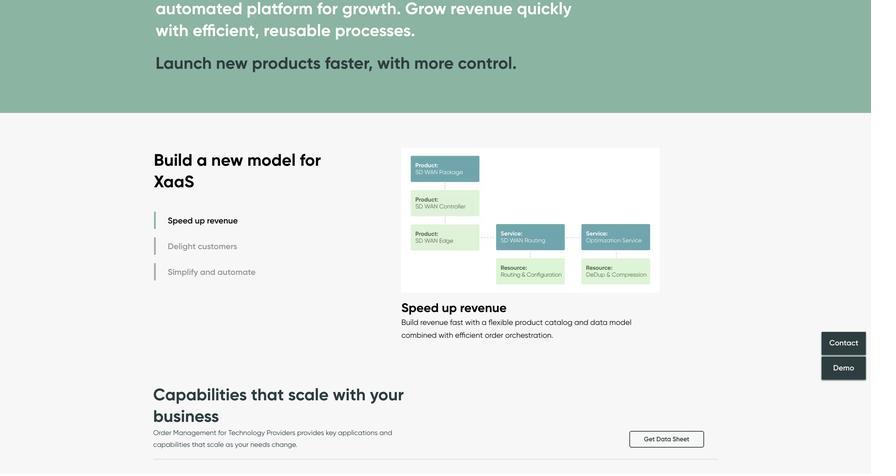 Task type: locate. For each thing, give the bounding box(es) containing it.
1 horizontal spatial build
[[401, 318, 418, 327]]

speed up combined
[[401, 300, 439, 315]]

with
[[377, 53, 410, 73], [465, 318, 480, 327], [439, 331, 453, 340], [333, 384, 366, 405]]

build a new model for xaas
[[154, 149, 321, 192]]

provides
[[297, 429, 324, 437]]

0 horizontal spatial that
[[192, 441, 205, 449]]

1 vertical spatial revenue
[[460, 300, 507, 315]]

order
[[153, 429, 171, 437]]

control.
[[458, 53, 517, 73]]

0 horizontal spatial build
[[154, 149, 192, 170]]

1 vertical spatial speed
[[401, 300, 439, 315]]

and inside "link"
[[200, 267, 215, 277]]

1 vertical spatial scale
[[207, 441, 224, 449]]

1 vertical spatial up
[[442, 300, 457, 315]]

0 vertical spatial scale
[[288, 384, 329, 405]]

a inside build a new model for xaas
[[197, 149, 207, 170]]

simplify
[[168, 267, 198, 277]]

0 horizontal spatial up
[[195, 216, 205, 226]]

0 horizontal spatial a
[[197, 149, 207, 170]]

0 vertical spatial that
[[251, 384, 284, 405]]

1 horizontal spatial up
[[442, 300, 457, 315]]

0 horizontal spatial speed
[[168, 216, 193, 226]]

and right "applications"
[[380, 429, 392, 437]]

revenue up combined
[[420, 318, 448, 327]]

speed
[[168, 216, 193, 226], [401, 300, 439, 315]]

revenue
[[207, 216, 238, 226], [460, 300, 507, 315], [420, 318, 448, 327]]

0 horizontal spatial and
[[200, 267, 215, 277]]

speed up revenue link
[[154, 212, 257, 229]]

build inside speed up revenue build revenue fast with a flexible product catalog and data model combined with efficient order orchestration.
[[401, 318, 418, 327]]

0 vertical spatial for
[[300, 149, 321, 170]]

1 vertical spatial your
[[235, 441, 249, 449]]

model inside build a new model for xaas
[[247, 149, 296, 170]]

order
[[485, 331, 503, 340]]

and inside speed up revenue build revenue fast with a flexible product catalog and data model combined with efficient order orchestration.
[[574, 318, 588, 327]]

scale
[[288, 384, 329, 405], [207, 441, 224, 449]]

0 vertical spatial and
[[200, 267, 215, 277]]

needs
[[250, 441, 270, 449]]

up up delight customers
[[195, 216, 205, 226]]

2 vertical spatial revenue
[[420, 318, 448, 327]]

0 horizontal spatial scale
[[207, 441, 224, 449]]

1 horizontal spatial for
[[300, 149, 321, 170]]

0 vertical spatial build
[[154, 149, 192, 170]]

1 vertical spatial build
[[401, 318, 418, 327]]

0 vertical spatial your
[[370, 384, 404, 405]]

capabilities
[[153, 441, 190, 449]]

0 horizontal spatial your
[[235, 441, 249, 449]]

change.
[[272, 441, 298, 449]]

contact link
[[822, 332, 866, 355]]

get data sheet
[[644, 436, 689, 443]]

build up xaas
[[154, 149, 192, 170]]

1 vertical spatial for
[[218, 429, 227, 437]]

0 vertical spatial speed
[[168, 216, 193, 226]]

technology
[[228, 429, 265, 437]]

providers
[[267, 429, 295, 437]]

1 vertical spatial model
[[609, 318, 632, 327]]

0 vertical spatial up
[[195, 216, 205, 226]]

2 horizontal spatial revenue
[[460, 300, 507, 315]]

customers
[[198, 241, 237, 251]]

and
[[200, 267, 215, 277], [574, 318, 588, 327], [380, 429, 392, 437]]

for inside capabilities that scale with your business order management for technology providers provides key applications and capabilities that scale as your needs change.
[[218, 429, 227, 437]]

faster,
[[325, 53, 373, 73]]

delight
[[168, 241, 196, 251]]

0 horizontal spatial revenue
[[207, 216, 238, 226]]

business
[[153, 406, 219, 427]]

data
[[590, 318, 608, 327]]

2 vertical spatial and
[[380, 429, 392, 437]]

1 horizontal spatial speed
[[401, 300, 439, 315]]

revenue for speed up revenue
[[207, 216, 238, 226]]

revenue up 'flexible'
[[460, 300, 507, 315]]

1 horizontal spatial and
[[380, 429, 392, 437]]

up
[[195, 216, 205, 226], [442, 300, 457, 315]]

speed up delight
[[168, 216, 193, 226]]

new
[[216, 53, 248, 73], [211, 149, 243, 170]]

1 horizontal spatial a
[[482, 318, 487, 327]]

get
[[644, 436, 655, 443]]

0 horizontal spatial model
[[247, 149, 296, 170]]

and right 'simplify'
[[200, 267, 215, 277]]

products
[[252, 53, 321, 73]]

speed inside speed up revenue build revenue fast with a flexible product catalog and data model combined with efficient order orchestration.
[[401, 300, 439, 315]]

1 horizontal spatial revenue
[[420, 318, 448, 327]]

model
[[247, 149, 296, 170], [609, 318, 632, 327]]

build
[[154, 149, 192, 170], [401, 318, 418, 327]]

and left data
[[574, 318, 588, 327]]

build up combined
[[401, 318, 418, 327]]

2 horizontal spatial and
[[574, 318, 588, 327]]

up inside speed up revenue build revenue fast with a flexible product catalog and data model combined with efficient order orchestration.
[[442, 300, 457, 315]]

a
[[197, 149, 207, 170], [482, 318, 487, 327]]

1 vertical spatial and
[[574, 318, 588, 327]]

simplify and automate link
[[154, 263, 257, 281]]

build revenue fast and efficiently image
[[401, 141, 660, 300]]

that
[[251, 384, 284, 405], [192, 441, 205, 449]]

1 vertical spatial new
[[211, 149, 243, 170]]

0 vertical spatial a
[[197, 149, 207, 170]]

0 vertical spatial revenue
[[207, 216, 238, 226]]

fast
[[450, 318, 463, 327]]

up up fast
[[442, 300, 457, 315]]

for
[[300, 149, 321, 170], [218, 429, 227, 437]]

0 horizontal spatial for
[[218, 429, 227, 437]]

delight customers
[[168, 241, 237, 251]]

flexible
[[488, 318, 513, 327]]

demo
[[833, 363, 854, 373]]

1 horizontal spatial that
[[251, 384, 284, 405]]

management
[[173, 429, 216, 437]]

0 vertical spatial model
[[247, 149, 296, 170]]

your
[[370, 384, 404, 405], [235, 441, 249, 449]]

1 horizontal spatial model
[[609, 318, 632, 327]]

1 vertical spatial a
[[482, 318, 487, 327]]

revenue up customers
[[207, 216, 238, 226]]



Task type: describe. For each thing, give the bounding box(es) containing it.
simplify and automate
[[168, 267, 256, 277]]

new inside build a new model for xaas
[[211, 149, 243, 170]]

automate
[[218, 267, 256, 277]]

1 horizontal spatial your
[[370, 384, 404, 405]]

capabilities
[[153, 384, 247, 405]]

model inside speed up revenue build revenue fast with a flexible product catalog and data model combined with efficient order orchestration.
[[609, 318, 632, 327]]

get data sheet link
[[629, 431, 704, 448]]

up for speed up revenue
[[195, 216, 205, 226]]

as
[[226, 441, 233, 449]]

up for speed up revenue build revenue fast with a flexible product catalog and data model combined with efficient order orchestration.
[[442, 300, 457, 315]]

0 vertical spatial new
[[216, 53, 248, 73]]

launch
[[156, 53, 212, 73]]

and inside capabilities that scale with your business order management for technology providers provides key applications and capabilities that scale as your needs change.
[[380, 429, 392, 437]]

key
[[326, 429, 336, 437]]

orchestration.
[[505, 331, 553, 340]]

speed for speed up revenue
[[168, 216, 193, 226]]

build inside build a new model for xaas
[[154, 149, 192, 170]]

speed up revenue
[[168, 216, 238, 226]]

launch new products faster, with more control.
[[156, 53, 517, 73]]

applications
[[338, 429, 378, 437]]

efficient
[[455, 331, 483, 340]]

capabilities that scale with your business order management for technology providers provides key applications and capabilities that scale as your needs change.
[[153, 384, 404, 449]]

xaas
[[154, 171, 194, 192]]

catalog
[[545, 318, 572, 327]]

a inside speed up revenue build revenue fast with a flexible product catalog and data model combined with efficient order orchestration.
[[482, 318, 487, 327]]

product
[[515, 318, 543, 327]]

speed up revenue build revenue fast with a flexible product catalog and data model combined with efficient order orchestration.
[[401, 300, 632, 340]]

1 horizontal spatial scale
[[288, 384, 329, 405]]

more
[[414, 53, 454, 73]]

with inside capabilities that scale with your business order management for technology providers provides key applications and capabilities that scale as your needs change.
[[333, 384, 366, 405]]

contact
[[829, 339, 858, 348]]

data
[[656, 436, 671, 443]]

for inside build a new model for xaas
[[300, 149, 321, 170]]

1 vertical spatial that
[[192, 441, 205, 449]]

speed for speed up revenue build revenue fast with a flexible product catalog and data model combined with efficient order orchestration.
[[401, 300, 439, 315]]

combined
[[401, 331, 437, 340]]

demo link
[[822, 357, 866, 380]]

delight customers link
[[154, 238, 257, 255]]

sheet
[[673, 436, 689, 443]]

revenue for speed up revenue build revenue fast with a flexible product catalog and data model combined with efficient order orchestration.
[[460, 300, 507, 315]]



Task type: vqa. For each thing, say whether or not it's contained in the screenshot.
our to the middle
no



